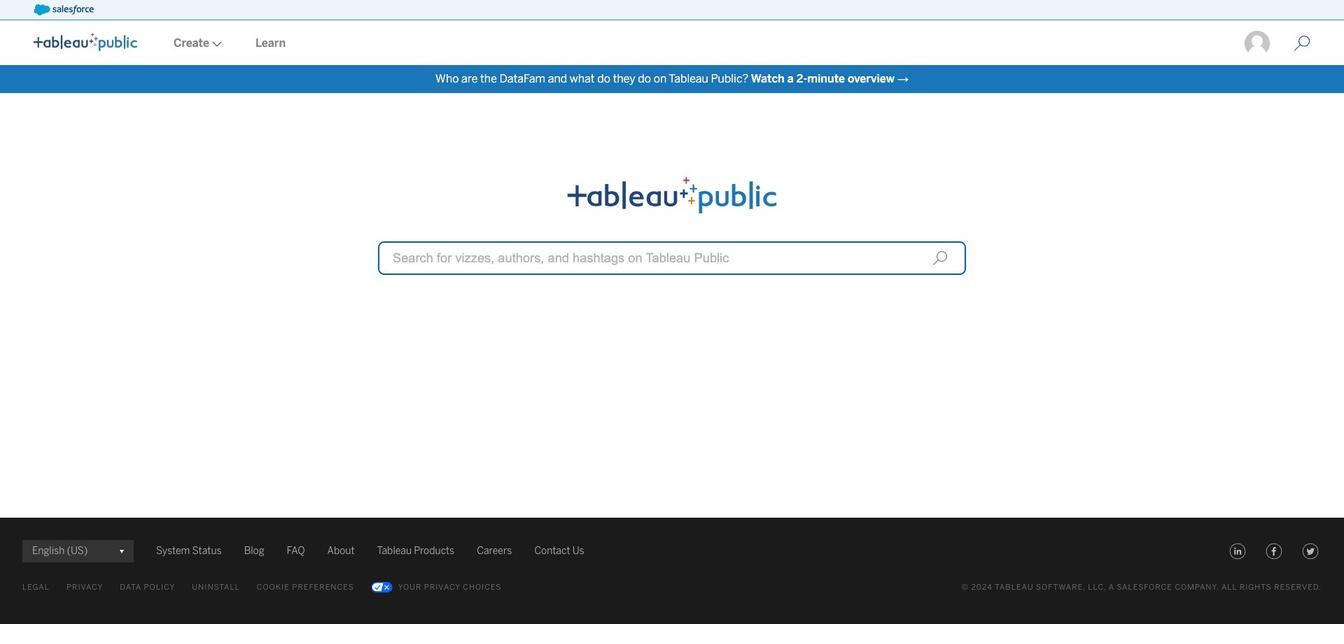 Task type: describe. For each thing, give the bounding box(es) containing it.
selected language element
[[32, 541, 124, 563]]

create image
[[209, 41, 222, 47]]

logo image
[[34, 33, 137, 51]]

jacob.simon6557 image
[[1244, 29, 1272, 57]]

go to search image
[[1277, 35, 1328, 52]]

salesforce logo image
[[34, 4, 94, 15]]



Task type: vqa. For each thing, say whether or not it's contained in the screenshot.
CREATE image
yes



Task type: locate. For each thing, give the bounding box(es) containing it.
Search input field
[[378, 242, 966, 275]]

search image
[[933, 251, 948, 266]]



